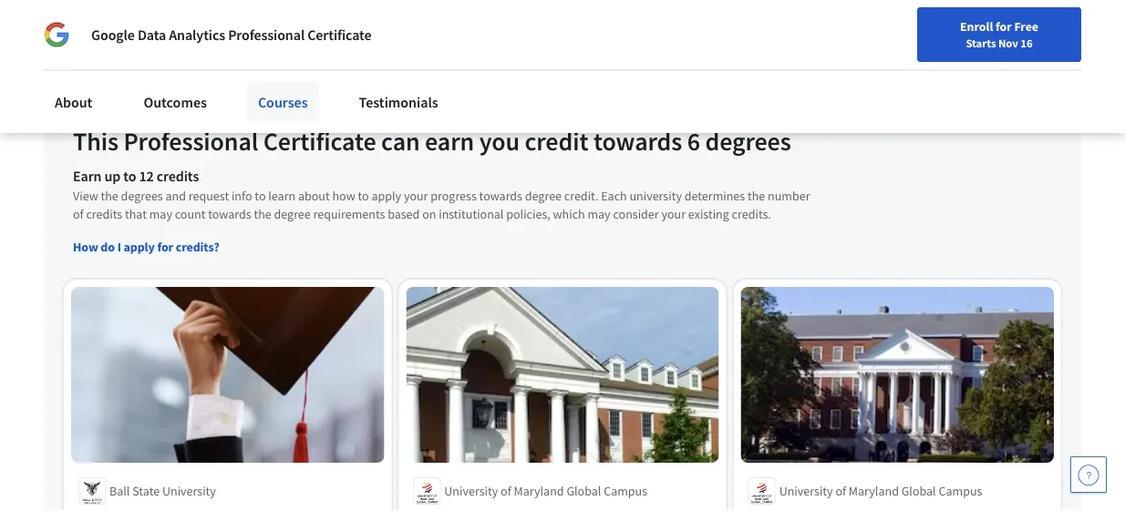 Task type: describe. For each thing, give the bounding box(es) containing it.
data
[[138, 26, 166, 44]]

ball state university
[[109, 484, 216, 500]]

for inside enroll for free starts nov 16
[[996, 18, 1012, 35]]

2 university from the left
[[444, 484, 498, 500]]

help center image
[[1078, 464, 1100, 486]]

2 horizontal spatial towards
[[593, 126, 682, 158]]

head
[[116, 94, 155, 117]]

about link
[[44, 82, 103, 122]]

view
[[73, 188, 98, 205]]

1 a from the left
[[103, 94, 113, 117]]

2 university of maryland global campus from the left
[[779, 484, 982, 500]]

credits?
[[176, 239, 219, 256]]

0 vertical spatial credits
[[157, 167, 199, 186]]

2 horizontal spatial to
[[358, 188, 369, 205]]

i
[[117, 239, 121, 256]]

earn up to 12 credits view the degrees and request info to learn about how to apply your progress towards degree credit. each university determines the number of credits that may count towards the degree requirements based on institutional policies, which may consider your existing credits.
[[73, 167, 810, 223]]

info
[[231, 188, 252, 205]]

1 vertical spatial professional
[[123, 126, 258, 158]]

google data analytics professional certificate
[[91, 26, 372, 44]]

1 horizontal spatial your
[[661, 206, 686, 223]]

request
[[189, 188, 229, 205]]

each
[[601, 188, 627, 205]]

get
[[73, 94, 100, 117]]

apply inside earn up to 12 credits view the degrees and request info to learn about how to apply your progress towards degree credit. each university determines the number of credits that may count towards the degree requirements based on institutional policies, which may consider your existing credits.
[[371, 188, 401, 205]]

earn
[[73, 167, 102, 186]]

show notifications image
[[946, 23, 968, 45]]

determines
[[684, 188, 745, 205]]

starts
[[966, 36, 996, 50]]

0 horizontal spatial credits
[[86, 206, 122, 223]]

count
[[175, 206, 206, 223]]

12
[[139, 167, 154, 186]]

16
[[1020, 36, 1033, 50]]

1 horizontal spatial degrees
[[705, 126, 791, 158]]

credit.
[[564, 188, 598, 205]]

free
[[1014, 18, 1038, 35]]

1 horizontal spatial of
[[501, 484, 511, 500]]

2 global from the left
[[901, 484, 936, 500]]

how do i apply for credits?
[[73, 239, 219, 256]]

this professional certificate can earn you credit towards 6 degrees
[[73, 126, 791, 158]]

1 vertical spatial degree
[[525, 188, 562, 205]]

0 horizontal spatial to
[[123, 167, 136, 186]]

credits.
[[732, 206, 771, 223]]

about
[[55, 93, 92, 111]]

testimonials
[[359, 93, 438, 111]]

6
[[687, 126, 700, 158]]

enroll for free starts nov 16
[[960, 18, 1038, 50]]

courses link
[[247, 82, 319, 122]]

0 vertical spatial certificate
[[307, 26, 372, 44]]

learn
[[268, 188, 296, 205]]

1 vertical spatial towards
[[479, 188, 522, 205]]

1 horizontal spatial the
[[254, 206, 271, 223]]

0 horizontal spatial your
[[404, 188, 428, 205]]

on inside earn up to 12 credits view the degrees and request info to learn about how to apply your progress towards degree credit. each university determines the number of credits that may count towards the degree requirements based on institutional policies, which may consider your existing credits.
[[422, 206, 436, 223]]

you
[[479, 126, 520, 158]]

for inside button
[[157, 239, 173, 256]]

of inside earn up to 12 credits view the degrees and request info to learn about how to apply your progress towards degree credit. each university determines the number of credits that may count towards the degree requirements based on institutional policies, which may consider your existing credits.
[[73, 206, 84, 223]]

1 campus from the left
[[604, 484, 647, 500]]

2 horizontal spatial of
[[836, 484, 846, 500]]

how
[[73, 239, 98, 256]]

coursera image
[[15, 15, 130, 44]]

consider
[[613, 206, 659, 223]]

google
[[91, 26, 135, 44]]

2 maryland from the left
[[849, 484, 899, 500]]

that
[[125, 206, 147, 223]]



Task type: locate. For each thing, give the bounding box(es) containing it.
requirements
[[313, 206, 385, 223]]

degree down learn on the left
[[274, 206, 311, 223]]

university
[[629, 188, 682, 205]]

0 horizontal spatial may
[[149, 206, 172, 223]]

0 horizontal spatial for
[[157, 239, 173, 256]]

0 vertical spatial apply
[[371, 188, 401, 205]]

a right "get"
[[103, 94, 113, 117]]

2 horizontal spatial university
[[779, 484, 833, 500]]

1 horizontal spatial to
[[255, 188, 266, 205]]

towards down info on the top of page
[[208, 206, 251, 223]]

credit
[[525, 126, 588, 158]]

for up nov
[[996, 18, 1012, 35]]

maryland
[[514, 484, 564, 500], [849, 484, 899, 500]]

towards up policies,
[[479, 188, 522, 205]]

may down and
[[149, 206, 172, 223]]

2 vertical spatial towards
[[208, 206, 251, 223]]

google image
[[44, 22, 69, 47]]

number
[[768, 188, 810, 205]]

2 campus from the left
[[939, 484, 982, 500]]

can
[[381, 126, 420, 158]]

1 horizontal spatial global
[[901, 484, 936, 500]]

0 vertical spatial for
[[996, 18, 1012, 35]]

0 vertical spatial towards
[[593, 126, 682, 158]]

1 horizontal spatial on
[[422, 206, 436, 223]]

of
[[73, 206, 84, 223], [501, 484, 511, 500], [836, 484, 846, 500]]

degree down google data analytics professional certificate
[[234, 94, 288, 117]]

outcomes
[[144, 93, 207, 111]]

state
[[132, 484, 160, 500]]

1 vertical spatial credits
[[86, 206, 122, 223]]

degrees
[[705, 126, 791, 158], [121, 188, 163, 205]]

apply inside button
[[124, 239, 155, 256]]

credits
[[157, 167, 199, 186], [86, 206, 122, 223]]

1 global from the left
[[567, 484, 601, 500]]

analytics
[[169, 26, 225, 44]]

1 vertical spatial degrees
[[121, 188, 163, 205]]

2 horizontal spatial the
[[748, 188, 765, 205]]

start
[[158, 94, 194, 117]]

2 vertical spatial degree
[[274, 206, 311, 223]]

your
[[404, 188, 428, 205], [661, 206, 686, 223]]

to right how
[[358, 188, 369, 205]]

campus
[[604, 484, 647, 500], [939, 484, 982, 500]]

0 horizontal spatial university
[[162, 484, 216, 500]]

testimonials link
[[348, 82, 449, 122]]

nov
[[998, 36, 1018, 50]]

about
[[298, 188, 330, 205]]

certificate down courses at the left
[[263, 126, 376, 158]]

1 vertical spatial apply
[[124, 239, 155, 256]]

1 vertical spatial certificate
[[263, 126, 376, 158]]

1 may from the left
[[149, 206, 172, 223]]

university
[[162, 484, 216, 500], [444, 484, 498, 500], [779, 484, 833, 500]]

the down up
[[101, 188, 118, 205]]

professional
[[228, 26, 305, 44], [123, 126, 258, 158]]

apply up based
[[371, 188, 401, 205]]

get a head start on a degree
[[73, 94, 288, 117]]

the
[[101, 188, 118, 205], [748, 188, 765, 205], [254, 206, 271, 223]]

0 vertical spatial on
[[198, 94, 218, 117]]

2 may from the left
[[588, 206, 611, 223]]

0 horizontal spatial apply
[[124, 239, 155, 256]]

how do i apply for credits? button
[[66, 231, 227, 264]]

1 vertical spatial on
[[422, 206, 436, 223]]

ball
[[109, 484, 130, 500]]

0 horizontal spatial university of maryland global campus
[[444, 484, 647, 500]]

0 horizontal spatial towards
[[208, 206, 251, 223]]

0 vertical spatial degrees
[[705, 126, 791, 158]]

1 horizontal spatial campus
[[939, 484, 982, 500]]

professional right analytics
[[228, 26, 305, 44]]

apply
[[371, 188, 401, 205], [124, 239, 155, 256]]

credits up and
[[157, 167, 199, 186]]

1 maryland from the left
[[514, 484, 564, 500]]

may
[[149, 206, 172, 223], [588, 206, 611, 223]]

on
[[198, 94, 218, 117], [422, 206, 436, 223]]

0 horizontal spatial a
[[103, 94, 113, 117]]

this
[[73, 126, 118, 158]]

apply right the i
[[124, 239, 155, 256]]

0 horizontal spatial of
[[73, 206, 84, 223]]

1 university from the left
[[162, 484, 216, 500]]

based
[[388, 206, 420, 223]]

towards
[[593, 126, 682, 158], [479, 188, 522, 205], [208, 206, 251, 223]]

courses
[[258, 93, 308, 111]]

1 vertical spatial your
[[661, 206, 686, 223]]

0 horizontal spatial on
[[198, 94, 218, 117]]

0 vertical spatial degree
[[234, 94, 288, 117]]

2 a from the left
[[221, 94, 231, 117]]

1 university of maryland global campus from the left
[[444, 484, 647, 500]]

0 vertical spatial your
[[404, 188, 428, 205]]

professional down get a head start on a degree
[[123, 126, 258, 158]]

a right start
[[221, 94, 231, 117]]

None search field
[[245, 11, 400, 48]]

degree
[[234, 94, 288, 117], [525, 188, 562, 205], [274, 206, 311, 223]]

0 vertical spatial professional
[[228, 26, 305, 44]]

1 horizontal spatial credits
[[157, 167, 199, 186]]

may down each
[[588, 206, 611, 223]]

credits down view
[[86, 206, 122, 223]]

how
[[332, 188, 355, 205]]

global
[[567, 484, 601, 500], [901, 484, 936, 500]]

policies,
[[506, 206, 550, 223]]

certificate up courses 'link'
[[307, 26, 372, 44]]

0 horizontal spatial global
[[567, 484, 601, 500]]

a
[[103, 94, 113, 117], [221, 94, 231, 117]]

degree up policies,
[[525, 188, 562, 205]]

1 horizontal spatial a
[[221, 94, 231, 117]]

1 horizontal spatial university of maryland global campus
[[779, 484, 982, 500]]

up
[[104, 167, 121, 186]]

0 horizontal spatial campus
[[604, 484, 647, 500]]

to right info on the top of page
[[255, 188, 266, 205]]

your up based
[[404, 188, 428, 205]]

earn
[[425, 126, 474, 158]]

university of maryland global campus
[[444, 484, 647, 500], [779, 484, 982, 500]]

1 vertical spatial for
[[157, 239, 173, 256]]

which
[[553, 206, 585, 223]]

1 horizontal spatial maryland
[[849, 484, 899, 500]]

on right based
[[422, 206, 436, 223]]

0 horizontal spatial degrees
[[121, 188, 163, 205]]

1 horizontal spatial towards
[[479, 188, 522, 205]]

to
[[123, 167, 136, 186], [255, 188, 266, 205], [358, 188, 369, 205]]

on right start
[[198, 94, 218, 117]]

0 horizontal spatial the
[[101, 188, 118, 205]]

enroll
[[960, 18, 993, 35]]

degrees up that
[[121, 188, 163, 205]]

the up credits.
[[748, 188, 765, 205]]

progress
[[431, 188, 477, 205]]

do
[[101, 239, 115, 256]]

towards left 6
[[593, 126, 682, 158]]

for left the credits?
[[157, 239, 173, 256]]

your down university
[[661, 206, 686, 223]]

to left 12
[[123, 167, 136, 186]]

1 horizontal spatial apply
[[371, 188, 401, 205]]

institutional
[[439, 206, 504, 223]]

1 horizontal spatial may
[[588, 206, 611, 223]]

the down learn on the left
[[254, 206, 271, 223]]

degrees right 6
[[705, 126, 791, 158]]

1 horizontal spatial university
[[444, 484, 498, 500]]

3 university from the left
[[779, 484, 833, 500]]

for
[[996, 18, 1012, 35], [157, 239, 173, 256]]

certificate
[[307, 26, 372, 44], [263, 126, 376, 158]]

1 horizontal spatial for
[[996, 18, 1012, 35]]

existing
[[688, 206, 729, 223]]

degrees inside earn up to 12 credits view the degrees and request info to learn about how to apply your progress towards degree credit. each university determines the number of credits that may count towards the degree requirements based on institutional policies, which may consider your existing credits.
[[121, 188, 163, 205]]

and
[[165, 188, 186, 205]]

outcomes link
[[133, 82, 218, 122]]

0 horizontal spatial maryland
[[514, 484, 564, 500]]



Task type: vqa. For each thing, say whether or not it's contained in the screenshot.
Enroll for Free Starts Nov 16
yes



